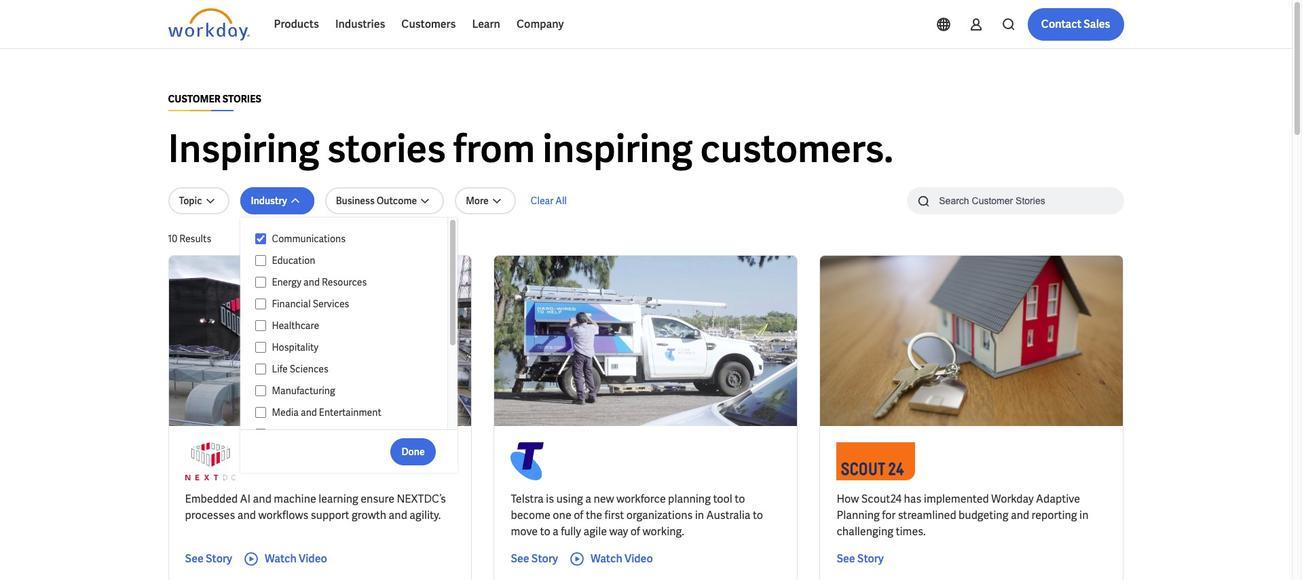 Task type: vqa. For each thing, say whether or not it's contained in the screenshot.
actionable
no



Task type: describe. For each thing, give the bounding box(es) containing it.
contact sales link
[[1028, 8, 1124, 41]]

clear all button
[[527, 187, 571, 215]]

and right ai at the left bottom of page
[[253, 492, 272, 507]]

stories
[[327, 124, 446, 174]]

and up financial services
[[304, 276, 320, 289]]

embedded
[[185, 492, 238, 507]]

10 results
[[168, 233, 211, 245]]

fully
[[561, 525, 581, 539]]

10
[[168, 233, 177, 245]]

telstra corporation limited image
[[511, 443, 544, 481]]

watch video for one
[[591, 552, 653, 566]]

agility.
[[410, 509, 441, 523]]

industry
[[251, 195, 287, 207]]

services
[[313, 298, 349, 310]]

customers
[[402, 17, 456, 31]]

inspiring stories from inspiring customers.
[[168, 124, 894, 174]]

customers.
[[700, 124, 894, 174]]

is
[[546, 492, 554, 507]]

healthcare
[[272, 320, 319, 332]]

topic
[[179, 195, 202, 207]]

watch for support
[[265, 552, 297, 566]]

life sciences link
[[266, 361, 434, 378]]

done button
[[391, 438, 436, 465]]

machine
[[274, 492, 316, 507]]

workday
[[991, 492, 1034, 507]]

from
[[453, 124, 535, 174]]

results
[[179, 233, 211, 245]]

company button
[[509, 8, 572, 41]]

3 see from the left
[[837, 552, 855, 566]]

company
[[517, 17, 564, 31]]

move
[[511, 525, 538, 539]]

financial services
[[272, 298, 349, 310]]

learning
[[319, 492, 358, 507]]

done
[[402, 446, 425, 458]]

working.
[[643, 525, 684, 539]]

products button
[[266, 8, 327, 41]]

nextdc's
[[397, 492, 446, 507]]

embedded ai and machine learning ensure nextdc's processes and workflows support growth and agility.
[[185, 492, 446, 523]]

new
[[594, 492, 614, 507]]

how scout24 has implemented workday adaptive planning for streamlined budgeting and reporting in challenging times.
[[837, 492, 1089, 539]]

see story for embedded ai and machine learning ensure nextdc's processes and workflows support growth and agility.
[[185, 552, 232, 566]]

go to the homepage image
[[168, 8, 250, 41]]

business
[[336, 195, 375, 207]]

contact sales
[[1041, 17, 1111, 31]]

watch video link for support
[[243, 551, 327, 568]]

streamlined
[[898, 509, 956, 523]]

sciences
[[290, 363, 329, 375]]

processes
[[185, 509, 235, 523]]

financial
[[272, 298, 311, 310]]

adaptive
[[1036, 492, 1080, 507]]

3 see story from the left
[[837, 552, 884, 566]]

workforce
[[617, 492, 666, 507]]

life
[[272, 363, 288, 375]]

in inside telstra is using a new workforce planning tool to become one of the first organizations in australia to move to a fully agile way of working.
[[695, 509, 704, 523]]

in inside the how scout24 has implemented workday adaptive planning for streamlined budgeting and reporting in challenging times.
[[1080, 509, 1089, 523]]

scout24 ag image
[[837, 443, 916, 481]]

contact
[[1041, 17, 1082, 31]]

communications
[[272, 233, 346, 245]]

media
[[272, 407, 299, 419]]

nonprofit
[[272, 428, 313, 441]]

organizations
[[627, 509, 693, 523]]

has
[[904, 492, 922, 507]]

ensure
[[361, 492, 395, 507]]

using
[[556, 492, 583, 507]]

and down the manufacturing
[[301, 407, 317, 419]]

business outcome button
[[325, 187, 444, 215]]

watch video link for one
[[569, 551, 653, 568]]

scout24
[[862, 492, 902, 507]]

story for telstra is using a new workforce planning tool to become one of the first organizations in australia to move to a fully agile way of working.
[[532, 552, 558, 566]]

and inside the how scout24 has implemented workday adaptive planning for streamlined budgeting and reporting in challenging times.
[[1011, 509, 1030, 523]]

stories
[[222, 93, 261, 105]]

2 horizontal spatial to
[[753, 509, 763, 523]]

media and entertainment link
[[266, 405, 434, 421]]

topic button
[[168, 187, 229, 215]]

0 horizontal spatial to
[[540, 525, 550, 539]]

and down ensure on the left bottom
[[389, 509, 407, 523]]

more
[[466, 195, 489, 207]]

resources
[[322, 276, 367, 289]]

see story for telstra is using a new workforce planning tool to become one of the first organizations in australia to move to a fully agile way of working.
[[511, 552, 558, 566]]

1 horizontal spatial of
[[631, 525, 640, 539]]

see story link for telstra is using a new workforce planning tool to become one of the first organizations in australia to move to a fully agile way of working.
[[511, 551, 558, 568]]

clear all
[[531, 195, 567, 207]]

energy and resources
[[272, 276, 367, 289]]

customers button
[[393, 8, 464, 41]]

0 vertical spatial a
[[585, 492, 591, 507]]



Task type: locate. For each thing, give the bounding box(es) containing it.
0 horizontal spatial watch
[[265, 552, 297, 566]]

2 see story from the left
[[511, 552, 558, 566]]

education link
[[266, 253, 434, 269]]

1 see story from the left
[[185, 552, 232, 566]]

0 horizontal spatial a
[[553, 525, 559, 539]]

how
[[837, 492, 859, 507]]

see story down the challenging
[[837, 552, 884, 566]]

life sciences
[[272, 363, 329, 375]]

sales
[[1084, 17, 1111, 31]]

2 story from the left
[[532, 552, 558, 566]]

0 vertical spatial to
[[735, 492, 745, 507]]

watch video link down way
[[569, 551, 653, 568]]

1 horizontal spatial video
[[625, 552, 653, 566]]

video
[[299, 552, 327, 566], [625, 552, 653, 566]]

industries
[[335, 17, 385, 31]]

become
[[511, 509, 551, 523]]

customer stories
[[168, 93, 261, 105]]

energy and resources link
[[266, 274, 434, 291]]

and down workday
[[1011, 509, 1030, 523]]

see story link
[[185, 551, 232, 568], [511, 551, 558, 568], [837, 551, 884, 568]]

a left 'fully'
[[553, 525, 559, 539]]

watch
[[265, 552, 297, 566], [591, 552, 623, 566]]

budgeting
[[959, 509, 1009, 523]]

more button
[[455, 187, 516, 215]]

industry button
[[240, 187, 314, 215]]

manufacturing link
[[266, 383, 434, 399]]

video for new
[[625, 552, 653, 566]]

video down support
[[299, 552, 327, 566]]

0 horizontal spatial watch video
[[265, 552, 327, 566]]

customer
[[168, 93, 221, 105]]

clear
[[531, 195, 554, 207]]

agile
[[584, 525, 607, 539]]

1 horizontal spatial watch
[[591, 552, 623, 566]]

to right the move
[[540, 525, 550, 539]]

1 watch video link from the left
[[243, 551, 327, 568]]

0 horizontal spatial in
[[695, 509, 704, 523]]

watch down workflows
[[265, 552, 297, 566]]

planning
[[837, 509, 880, 523]]

workflows
[[258, 509, 308, 523]]

the
[[586, 509, 602, 523]]

2 see from the left
[[511, 552, 529, 566]]

and
[[304, 276, 320, 289], [301, 407, 317, 419], [253, 492, 272, 507], [237, 509, 256, 523], [389, 509, 407, 523], [1011, 509, 1030, 523]]

in right reporting
[[1080, 509, 1089, 523]]

video down way
[[625, 552, 653, 566]]

see story link down the challenging
[[837, 551, 884, 568]]

see for embedded ai and machine learning ensure nextdc's processes and workflows support growth and agility.
[[185, 552, 204, 566]]

telstra
[[511, 492, 544, 507]]

0 horizontal spatial story
[[206, 552, 232, 566]]

None checkbox
[[255, 233, 266, 245], [255, 255, 266, 267], [255, 298, 266, 310], [255, 342, 266, 354], [255, 385, 266, 397], [255, 428, 266, 441], [255, 233, 266, 245], [255, 255, 266, 267], [255, 298, 266, 310], [255, 342, 266, 354], [255, 385, 266, 397], [255, 428, 266, 441]]

1 horizontal spatial a
[[585, 492, 591, 507]]

1 horizontal spatial watch video link
[[569, 551, 653, 568]]

planning
[[668, 492, 711, 507]]

of left the
[[574, 509, 584, 523]]

video for learning
[[299, 552, 327, 566]]

2 watch video link from the left
[[569, 551, 653, 568]]

media and entertainment
[[272, 407, 381, 419]]

1 horizontal spatial to
[[735, 492, 745, 507]]

1 in from the left
[[695, 509, 704, 523]]

for
[[882, 509, 896, 523]]

see story down the processes
[[185, 552, 232, 566]]

first
[[605, 509, 624, 523]]

2 horizontal spatial see story
[[837, 552, 884, 566]]

Search Customer Stories text field
[[931, 189, 1098, 213]]

1 vertical spatial of
[[631, 525, 640, 539]]

watch video link
[[243, 551, 327, 568], [569, 551, 653, 568]]

outcome
[[377, 195, 417, 207]]

see story down the move
[[511, 552, 558, 566]]

story down the processes
[[206, 552, 232, 566]]

way
[[609, 525, 628, 539]]

see story link down the move
[[511, 551, 558, 568]]

see down the challenging
[[837, 552, 855, 566]]

products
[[274, 17, 319, 31]]

story down the move
[[532, 552, 558, 566]]

learn button
[[464, 8, 509, 41]]

see story
[[185, 552, 232, 566], [511, 552, 558, 566], [837, 552, 884, 566]]

1 horizontal spatial see
[[511, 552, 529, 566]]

1 story from the left
[[206, 552, 232, 566]]

story down the challenging
[[857, 552, 884, 566]]

story
[[206, 552, 232, 566], [532, 552, 558, 566], [857, 552, 884, 566]]

see story link down the processes
[[185, 551, 232, 568]]

watch video down way
[[591, 552, 653, 566]]

tool
[[713, 492, 733, 507]]

inspiring
[[168, 124, 320, 174]]

australia
[[707, 509, 751, 523]]

manufacturing
[[272, 385, 335, 397]]

education
[[272, 255, 315, 267]]

1 vertical spatial to
[[753, 509, 763, 523]]

see down the move
[[511, 552, 529, 566]]

to
[[735, 492, 745, 507], [753, 509, 763, 523], [540, 525, 550, 539]]

energy
[[272, 276, 302, 289]]

0 horizontal spatial see
[[185, 552, 204, 566]]

2 watch from the left
[[591, 552, 623, 566]]

2 horizontal spatial story
[[857, 552, 884, 566]]

times.
[[896, 525, 926, 539]]

hospitality link
[[266, 340, 434, 356]]

1 see story link from the left
[[185, 551, 232, 568]]

watch down agile
[[591, 552, 623, 566]]

0 horizontal spatial of
[[574, 509, 584, 523]]

1 horizontal spatial story
[[532, 552, 558, 566]]

1 watch video from the left
[[265, 552, 327, 566]]

see down the processes
[[185, 552, 204, 566]]

2 vertical spatial to
[[540, 525, 550, 539]]

2 horizontal spatial see
[[837, 552, 855, 566]]

see for telstra is using a new workforce planning tool to become one of the first organizations in australia to move to a fully agile way of working.
[[511, 552, 529, 566]]

1 horizontal spatial see story
[[511, 552, 558, 566]]

in down planning on the bottom of page
[[695, 509, 704, 523]]

one
[[553, 509, 572, 523]]

3 story from the left
[[857, 552, 884, 566]]

0 vertical spatial of
[[574, 509, 584, 523]]

of right way
[[631, 525, 640, 539]]

1 video from the left
[[299, 552, 327, 566]]

and down ai at the left bottom of page
[[237, 509, 256, 523]]

challenging
[[837, 525, 894, 539]]

2 video from the left
[[625, 552, 653, 566]]

0 horizontal spatial see story link
[[185, 551, 232, 568]]

financial services link
[[266, 296, 434, 312]]

1 watch from the left
[[265, 552, 297, 566]]

1 vertical spatial a
[[553, 525, 559, 539]]

0 horizontal spatial see story
[[185, 552, 232, 566]]

2 in from the left
[[1080, 509, 1089, 523]]

telstra is using a new workforce planning tool to become one of the first organizations in australia to move to a fully agile way of working.
[[511, 492, 763, 539]]

1 horizontal spatial in
[[1080, 509, 1089, 523]]

watch video down workflows
[[265, 552, 327, 566]]

2 horizontal spatial see story link
[[837, 551, 884, 568]]

a left new
[[585, 492, 591, 507]]

industries button
[[327, 8, 393, 41]]

1 see from the left
[[185, 552, 204, 566]]

growth
[[352, 509, 386, 523]]

implemented
[[924, 492, 989, 507]]

see
[[185, 552, 204, 566], [511, 552, 529, 566], [837, 552, 855, 566]]

hospitality
[[272, 342, 318, 354]]

see story link for embedded ai and machine learning ensure nextdc's processes and workflows support growth and agility.
[[185, 551, 232, 568]]

watch video
[[265, 552, 327, 566], [591, 552, 653, 566]]

0 horizontal spatial watch video link
[[243, 551, 327, 568]]

1 horizontal spatial watch video
[[591, 552, 653, 566]]

a
[[585, 492, 591, 507], [553, 525, 559, 539]]

watch video for support
[[265, 552, 327, 566]]

inspiring
[[543, 124, 693, 174]]

all
[[556, 195, 567, 207]]

to right australia
[[753, 509, 763, 523]]

2 watch video from the left
[[591, 552, 653, 566]]

0 horizontal spatial video
[[299, 552, 327, 566]]

1 horizontal spatial see story link
[[511, 551, 558, 568]]

watch for one
[[591, 552, 623, 566]]

communications link
[[266, 231, 434, 247]]

watch video link down workflows
[[243, 551, 327, 568]]

nonprofit link
[[266, 426, 434, 443]]

None checkbox
[[255, 276, 266, 289], [255, 320, 266, 332], [255, 363, 266, 375], [255, 407, 266, 419], [255, 276, 266, 289], [255, 320, 266, 332], [255, 363, 266, 375], [255, 407, 266, 419]]

healthcare link
[[266, 318, 434, 334]]

nextdc limited image
[[185, 443, 236, 481]]

2 see story link from the left
[[511, 551, 558, 568]]

3 see story link from the left
[[837, 551, 884, 568]]

story for embedded ai and machine learning ensure nextdc's processes and workflows support growth and agility.
[[206, 552, 232, 566]]

to right "tool"
[[735, 492, 745, 507]]



